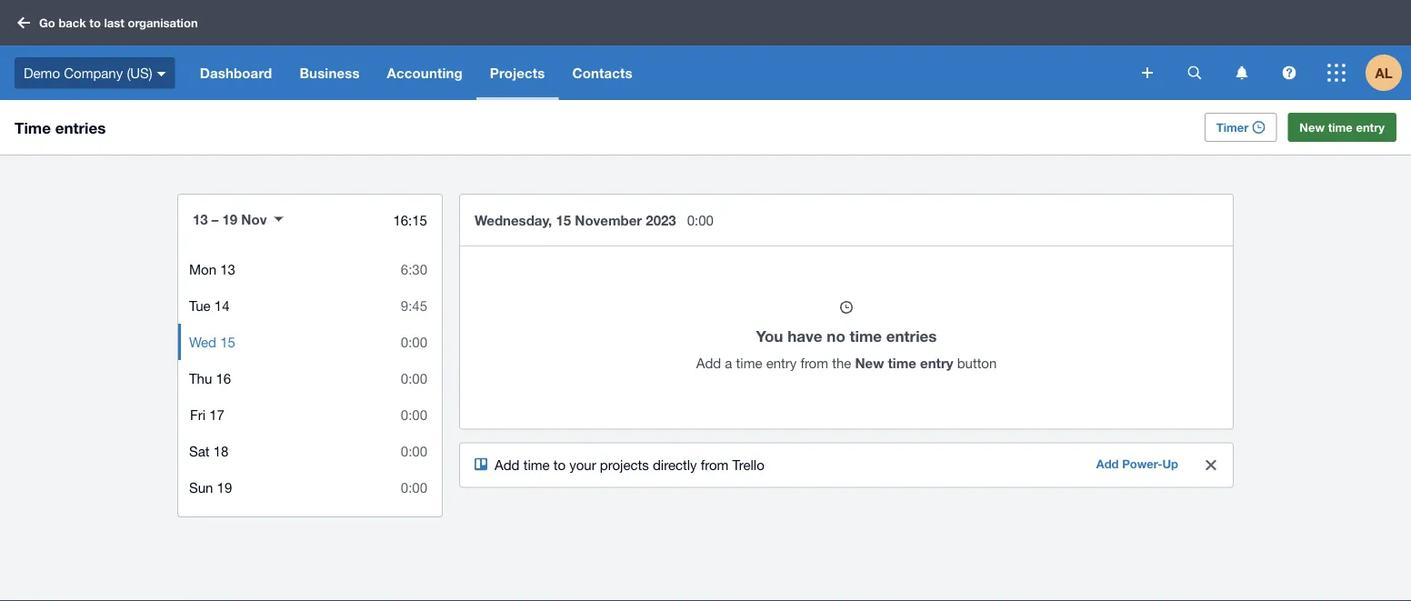 Task type: locate. For each thing, give the bounding box(es) containing it.
2023
[[646, 212, 676, 228]]

new right the
[[855, 355, 884, 372]]

0 horizontal spatial add
[[495, 457, 520, 473]]

0 vertical spatial from
[[801, 355, 829, 371]]

a
[[725, 355, 732, 371]]

entry down you
[[766, 355, 797, 371]]

0 horizontal spatial from
[[701, 457, 729, 473]]

wed
[[189, 334, 216, 350]]

15 right wed
[[220, 334, 235, 350]]

time
[[15, 118, 51, 136]]

mon
[[189, 261, 216, 277]]

from left the
[[801, 355, 829, 371]]

0 vertical spatial 13
[[193, 211, 208, 227]]

add for from
[[495, 457, 520, 473]]

projects
[[490, 65, 545, 81]]

clear button
[[1193, 447, 1230, 483]]

(us)
[[127, 65, 153, 81]]

fri
[[190, 407, 206, 422]]

0 horizontal spatial entries
[[55, 118, 106, 136]]

13 right mon
[[220, 261, 235, 277]]

add left power-
[[1097, 457, 1119, 471]]

time inside the add a time entry from the new time entry button
[[736, 355, 763, 371]]

13
[[193, 211, 208, 227], [220, 261, 235, 277]]

1 horizontal spatial new
[[1300, 120, 1325, 134]]

0 vertical spatial to
[[89, 16, 101, 30]]

1 horizontal spatial add
[[696, 355, 721, 371]]

1 horizontal spatial from
[[801, 355, 829, 371]]

add left your on the left
[[495, 457, 520, 473]]

0 horizontal spatial svg image
[[157, 72, 166, 76]]

add power-up link
[[1086, 451, 1190, 480]]

wednesday, 15 november 2023
[[475, 212, 676, 228]]

15 left november
[[556, 212, 571, 228]]

0 vertical spatial new
[[1300, 120, 1325, 134]]

svg image inside demo company (us) popup button
[[157, 72, 166, 76]]

entry
[[1356, 120, 1385, 134], [766, 355, 797, 371], [920, 355, 954, 372]]

no
[[827, 327, 846, 345]]

svg image up the timer button
[[1236, 66, 1248, 80]]

thu
[[189, 370, 212, 386]]

16
[[216, 370, 231, 386]]

1 vertical spatial from
[[701, 457, 729, 473]]

november
[[575, 212, 642, 228]]

entry left button
[[920, 355, 954, 372]]

entries up the add a time entry from the new time entry button
[[886, 327, 937, 345]]

1 vertical spatial 13
[[220, 261, 235, 277]]

0 horizontal spatial 15
[[220, 334, 235, 350]]

from left trello
[[701, 457, 729, 473]]

1 horizontal spatial entries
[[886, 327, 937, 345]]

0 vertical spatial entries
[[55, 118, 106, 136]]

0 horizontal spatial 13
[[193, 211, 208, 227]]

0 vertical spatial 15
[[556, 212, 571, 228]]

dashboard
[[200, 65, 272, 81]]

contacts
[[572, 65, 633, 81]]

thu 16
[[189, 370, 231, 386]]

the
[[832, 355, 852, 371]]

0 vertical spatial 19
[[222, 211, 238, 227]]

0 horizontal spatial new
[[855, 355, 884, 372]]

2 horizontal spatial add
[[1097, 457, 1119, 471]]

1 horizontal spatial to
[[554, 457, 566, 473]]

svg image
[[17, 17, 30, 29], [1328, 64, 1346, 82], [1236, 66, 1248, 80], [1283, 66, 1296, 80]]

dashboard link
[[186, 45, 286, 100]]

go back to last organisation
[[39, 16, 198, 30]]

–
[[212, 211, 219, 227]]

18
[[213, 443, 229, 459]]

from
[[801, 355, 829, 371], [701, 457, 729, 473]]

19
[[222, 211, 238, 227], [217, 479, 232, 495]]

clear image
[[1206, 460, 1217, 471]]

sun 19
[[189, 479, 232, 495]]

to left last
[[89, 16, 101, 30]]

0 horizontal spatial entry
[[766, 355, 797, 371]]

entries right the time
[[55, 118, 106, 136]]

trello
[[733, 457, 765, 473]]

back
[[59, 16, 86, 30]]

0:00 for sun 19
[[401, 479, 427, 495]]

have
[[788, 327, 823, 345]]

demo company (us) button
[[0, 45, 186, 100]]

1 vertical spatial to
[[554, 457, 566, 473]]

9:45
[[401, 297, 427, 313]]

1 horizontal spatial 13
[[220, 261, 235, 277]]

time
[[1328, 120, 1353, 134], [850, 327, 882, 345], [736, 355, 763, 371], [888, 355, 917, 372], [524, 457, 550, 473]]

al button
[[1366, 45, 1411, 100]]

19 right sun
[[217, 479, 232, 495]]

organisation
[[128, 16, 198, 30]]

svg image left al
[[1328, 64, 1346, 82]]

you have no time entries
[[756, 327, 937, 345]]

13 inside popup button
[[193, 211, 208, 227]]

add time to your projects directly from trello
[[495, 457, 765, 473]]

new right the timer button
[[1300, 120, 1325, 134]]

add power-up
[[1097, 457, 1179, 471]]

add left 'a' on the bottom of the page
[[696, 355, 721, 371]]

13 – 19 nov
[[193, 211, 267, 227]]

your
[[570, 457, 596, 473]]

you
[[756, 327, 783, 345]]

navigation containing dashboard
[[186, 45, 1130, 100]]

to left your on the left
[[554, 457, 566, 473]]

add for new
[[696, 355, 721, 371]]

0:00
[[687, 212, 714, 228], [401, 334, 427, 350], [401, 370, 427, 386], [401, 407, 427, 422], [401, 443, 427, 459], [401, 479, 427, 495]]

13 left "–"
[[193, 211, 208, 227]]

navigation
[[186, 45, 1130, 100]]

svg image inside go back to last organisation link
[[17, 17, 30, 29]]

6:30
[[401, 261, 427, 277]]

svg image
[[1188, 66, 1202, 80], [1142, 67, 1153, 78], [157, 72, 166, 76]]

1 horizontal spatial 15
[[556, 212, 571, 228]]

projects button
[[476, 45, 559, 100]]

power-
[[1122, 457, 1163, 471]]

19 right "–"
[[222, 211, 238, 227]]

banner
[[0, 0, 1411, 100]]

add inside the add a time entry from the new time entry button
[[696, 355, 721, 371]]

time inside "button"
[[1328, 120, 1353, 134]]

add
[[696, 355, 721, 371], [495, 457, 520, 473], [1097, 457, 1119, 471]]

to
[[89, 16, 101, 30], [554, 457, 566, 473]]

1 vertical spatial entries
[[886, 327, 937, 345]]

1 vertical spatial 15
[[220, 334, 235, 350]]

2 horizontal spatial entry
[[1356, 120, 1385, 134]]

demo company (us)
[[24, 65, 153, 81]]

al
[[1375, 65, 1393, 81]]

0 horizontal spatial to
[[89, 16, 101, 30]]

to for your
[[554, 457, 566, 473]]

1 vertical spatial 19
[[217, 479, 232, 495]]

entry inside the add a time entry from the new time entry button
[[766, 355, 797, 371]]

svg image left go on the left of page
[[17, 17, 30, 29]]

new
[[1300, 120, 1325, 134], [855, 355, 884, 372]]

to inside go back to last organisation link
[[89, 16, 101, 30]]

1 vertical spatial new
[[855, 355, 884, 372]]

timer
[[1217, 120, 1249, 134]]

15
[[556, 212, 571, 228], [220, 334, 235, 350]]

entries
[[55, 118, 106, 136], [886, 327, 937, 345]]

up
[[1163, 457, 1179, 471]]

entry down al
[[1356, 120, 1385, 134]]



Task type: vqa. For each thing, say whether or not it's contained in the screenshot.


Task type: describe. For each thing, give the bounding box(es) containing it.
add inside "link"
[[1097, 457, 1119, 471]]

13 – 19 nov button
[[178, 198, 298, 240]]

wed 15
[[189, 334, 235, 350]]

tue
[[189, 297, 211, 313]]

0:00 for sat 18
[[401, 443, 427, 459]]

2 horizontal spatial svg image
[[1188, 66, 1202, 80]]

entry inside "button"
[[1356, 120, 1385, 134]]

go back to last organisation link
[[11, 7, 209, 39]]

0:00 for wed 15
[[401, 334, 427, 350]]

0:00 for fri 17
[[401, 407, 427, 422]]

add a time entry from the new time entry button
[[696, 355, 997, 372]]

sun
[[189, 479, 213, 495]]

fri 17
[[190, 407, 225, 422]]

new time entry
[[1300, 120, 1385, 134]]

svg image up new time entry "button"
[[1283, 66, 1296, 80]]

button
[[957, 355, 997, 371]]

projects
[[600, 457, 649, 473]]

mon 13
[[189, 261, 235, 277]]

sat
[[189, 443, 210, 459]]

15 for wed
[[220, 334, 235, 350]]

tue 14
[[189, 297, 230, 313]]

17
[[209, 407, 225, 422]]

16:15
[[393, 212, 427, 228]]

business button
[[286, 45, 373, 100]]

19 inside popup button
[[222, 211, 238, 227]]

demo
[[24, 65, 60, 81]]

new inside "button"
[[1300, 120, 1325, 134]]

to for last
[[89, 16, 101, 30]]

14
[[214, 297, 230, 313]]

banner containing dashboard
[[0, 0, 1411, 100]]

company
[[64, 65, 123, 81]]

1 horizontal spatial entry
[[920, 355, 954, 372]]

from inside the add a time entry from the new time entry button
[[801, 355, 829, 371]]

wednesday,
[[475, 212, 552, 228]]

contacts button
[[559, 45, 646, 100]]

business
[[300, 65, 360, 81]]

15 for wednesday,
[[556, 212, 571, 228]]

directly
[[653, 457, 697, 473]]

accounting button
[[373, 45, 476, 100]]

go
[[39, 16, 55, 30]]

nov
[[241, 211, 267, 227]]

timer button
[[1205, 113, 1277, 142]]

1 horizontal spatial svg image
[[1142, 67, 1153, 78]]

sat 18
[[189, 443, 229, 459]]

accounting
[[387, 65, 463, 81]]

new time entry button
[[1288, 113, 1397, 142]]

last
[[104, 16, 124, 30]]

time entries
[[15, 118, 106, 136]]



